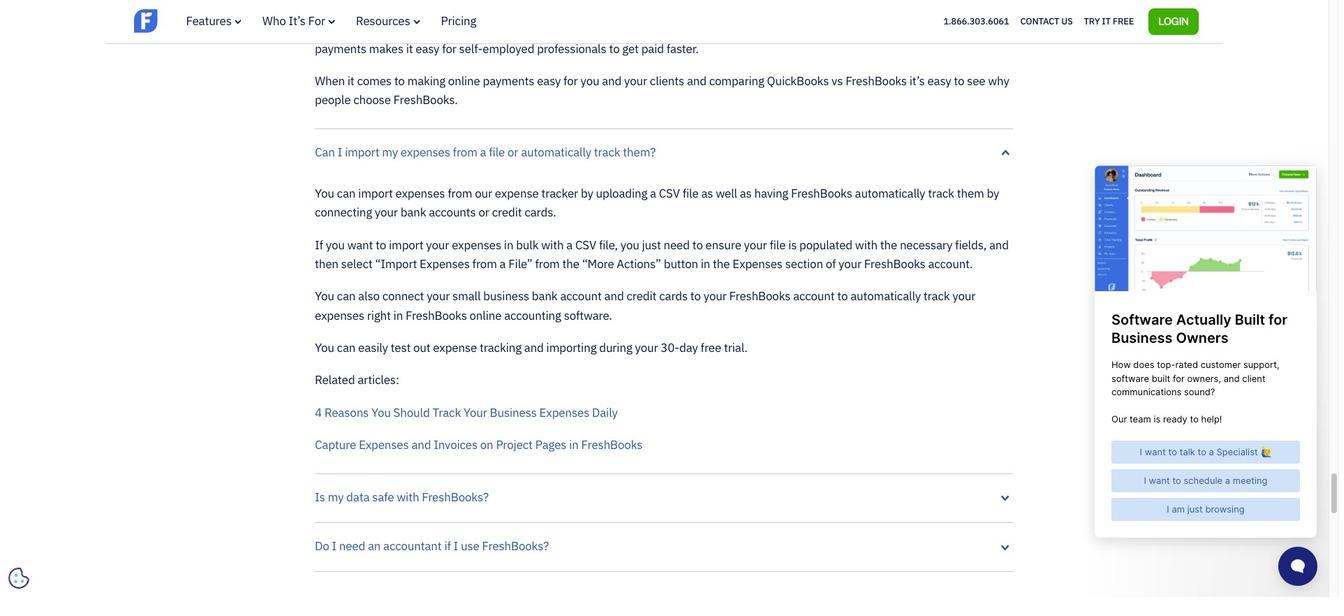 Task type: describe. For each thing, give the bounding box(es) containing it.
cards.
[[525, 205, 556, 220]]

"import
[[375, 256, 417, 272]]

features link
[[186, 13, 242, 29]]

with right safe
[[397, 489, 419, 505]]

you left should
[[372, 405, 391, 420]]

2 horizontal spatial the
[[881, 237, 898, 253]]

why
[[989, 73, 1010, 89]]

file"
[[509, 256, 533, 272]]

accounts
[[429, 205, 476, 220]]

who
[[262, 13, 286, 29]]

credit inside you can import expenses from our expense tracker by uploading a csv file as well as having freshbooks automatically track them by connecting your bank accounts or credit cards.
[[492, 205, 522, 220]]

use
[[461, 538, 480, 554]]

us
[[1062, 15, 1073, 27]]

it's
[[289, 13, 306, 29]]

of
[[826, 256, 836, 272]]

get
[[623, 41, 639, 56]]

also
[[358, 289, 380, 304]]

features
[[186, 13, 232, 29]]

can for easily
[[337, 340, 356, 356]]

you inside "when it comes to making online payments easy for you and your clients and comparing quickbooks vs freshbooks it's easy to see why people choose freshbooks."
[[581, 73, 600, 89]]

billing
[[916, 22, 947, 37]]

software.
[[564, 308, 612, 323]]

hours
[[539, 22, 569, 37]]

test
[[391, 340, 411, 356]]

advanced
[[680, 22, 730, 37]]

making
[[408, 73, 446, 89]]

to inside customizable invoices packed with billable hours and expenses, using advanced features like recurring subscription billing and online payments makes it easy for self-employed professionals to get paid faster.
[[609, 41, 620, 56]]

0 vertical spatial track
[[594, 144, 621, 160]]

your left 30-
[[635, 340, 658, 356]]

with inside customizable invoices packed with billable hours and expenses, using advanced features like recurring subscription billing and online payments makes it easy for self-employed professionals to get paid faster.
[[474, 22, 496, 37]]

contact us link
[[1021, 12, 1073, 31]]

0 horizontal spatial need
[[339, 538, 365, 554]]

trial.
[[724, 340, 748, 356]]

to right comes at the top left
[[394, 73, 405, 89]]

1 vertical spatial freshbooks?
[[482, 538, 549, 554]]

if
[[315, 237, 323, 253]]

having
[[755, 186, 789, 201]]

expenses down should
[[359, 437, 409, 453]]

actions"
[[617, 256, 661, 272]]

credit inside 'you can also connect your small business bank account and credit cards to your freshbooks account to automatically track your expenses right in freshbooks online accounting software.'
[[627, 289, 657, 304]]

freshbooks inside if you want to import your expenses in bulk with a csv file, you just need to ensure your file is populated with the necessary fields, and then select "import expenses from a file" from the "more actions" button in the expenses section of your freshbooks account.
[[865, 256, 926, 272]]

populated
[[800, 237, 853, 253]]

i for can
[[338, 144, 342, 160]]

can i import my expenses from a file or automatically track them?
[[315, 144, 656, 160]]

if you want to import your expenses in bulk with a csv file, you just need to ensure your file is populated with the necessary fields, and then select "import expenses from a file" from the "more actions" button in the expenses section of your freshbooks account.
[[315, 237, 1009, 272]]

track inside 'you can also connect your small business bank account and credit cards to your freshbooks account to automatically track your expenses right in freshbooks online accounting software.'
[[924, 289, 950, 304]]

vs
[[832, 73, 843, 89]]

related articles:
[[315, 373, 399, 388]]

pricing
[[441, 13, 477, 29]]

connecting
[[315, 205, 372, 220]]

a inside you can import expenses from our expense tracker by uploading a csv file as well as having freshbooks automatically track them by connecting your bank accounts or credit cards.
[[650, 186, 657, 201]]

packed
[[433, 22, 471, 37]]

import for i
[[345, 144, 380, 160]]

"more
[[582, 256, 614, 272]]

import inside if you want to import your expenses in bulk with a csv file, you just need to ensure your file is populated with the necessary fields, and then select "import expenses from a file" from the "more actions" button in the expenses section of your freshbooks account.
[[389, 237, 424, 253]]

in left bulk
[[504, 237, 514, 253]]

is my data safe with freshbooks?
[[315, 489, 489, 505]]

from left file"
[[473, 256, 497, 272]]

1 horizontal spatial easy
[[537, 73, 561, 89]]

tracking
[[480, 340, 522, 356]]

1.866.303.6061
[[944, 15, 1010, 27]]

easy inside customizable invoices packed with billable hours and expenses, using advanced features like recurring subscription billing and online payments makes it easy for self-employed professionals to get paid faster.
[[416, 41, 440, 56]]

freshbooks inside "when it comes to making online payments easy for you and your clients and comparing quickbooks vs freshbooks it's easy to see why people choose freshbooks."
[[846, 73, 907, 89]]

accountant
[[384, 538, 442, 554]]

tracker
[[542, 186, 578, 201]]

select
[[341, 256, 373, 272]]

capture expenses and invoices on project pages in freshbooks
[[315, 437, 643, 453]]

to right cards
[[691, 289, 701, 304]]

you can import expenses from our expense tracker by uploading a csv file as well as having freshbooks automatically track them by connecting your bank accounts or credit cards.
[[315, 186, 1000, 220]]

cookie preferences image
[[8, 568, 29, 589]]

freshbooks inside you can import expenses from our expense tracker by uploading a csv file as well as having freshbooks automatically track them by connecting your bank accounts or credit cards.
[[791, 186, 853, 201]]

to down populated
[[838, 289, 848, 304]]

freshbooks up "out" at left bottom
[[406, 308, 467, 323]]

do
[[315, 538, 329, 554]]

a left file"
[[500, 256, 506, 272]]

track
[[433, 405, 461, 420]]

try it free link
[[1084, 12, 1134, 31]]

reasons
[[325, 405, 369, 420]]

freshbooks down section
[[730, 289, 791, 304]]

to up button
[[693, 237, 703, 253]]

need inside if you want to import your expenses in bulk with a csv file, you just need to ensure your file is populated with the necessary fields, and then select "import expenses from a file" from the "more actions" button in the expenses section of your freshbooks account.
[[664, 237, 690, 253]]

professionals
[[537, 41, 607, 56]]

file inside if you want to import your expenses in bulk with a csv file, you just need to ensure your file is populated with the necessary fields, and then select "import expenses from a file" from the "more actions" button in the expenses section of your freshbooks account.
[[770, 237, 786, 253]]

who it's for link
[[262, 13, 335, 29]]

related
[[315, 373, 355, 388]]

expenses inside you can import expenses from our expense tracker by uploading a csv file as well as having freshbooks automatically track them by connecting your bank accounts or credit cards.
[[396, 186, 445, 201]]

your left small
[[427, 289, 450, 304]]

and down 'accounting'
[[524, 340, 544, 356]]

file inside you can import expenses from our expense tracker by uploading a csv file as well as having freshbooks automatically track them by connecting your bank accounts or credit cards.
[[683, 186, 699, 201]]

then
[[315, 256, 339, 272]]

and down should
[[412, 437, 431, 453]]

freshbooks logo image
[[134, 8, 242, 34]]

daily
[[592, 405, 618, 420]]

freshbooks.
[[394, 92, 458, 108]]

it for free
[[1102, 15, 1111, 27]]

from inside you can import expenses from our expense tracker by uploading a csv file as well as having freshbooks automatically track them by connecting your bank accounts or credit cards.
[[448, 186, 472, 201]]

just
[[642, 237, 661, 253]]

1 account from the left
[[560, 289, 602, 304]]

safe
[[372, 489, 394, 505]]

30-
[[661, 340, 680, 356]]

in inside 'you can also connect your small business bank account and credit cards to your freshbooks account to automatically track your expenses right in freshbooks online accounting software.'
[[394, 308, 403, 323]]

invoices
[[434, 437, 478, 453]]

freshbooks down the daily
[[581, 437, 643, 453]]

subscription
[[849, 22, 913, 37]]

ensure
[[706, 237, 742, 253]]

an
[[368, 538, 381, 554]]

login
[[1159, 14, 1189, 27]]

to left see
[[954, 73, 965, 89]]

if
[[444, 538, 451, 554]]

can
[[315, 144, 335, 160]]

for inside "when it comes to making online payments easy for you and your clients and comparing quickbooks vs freshbooks it's easy to see why people choose freshbooks."
[[564, 73, 578, 89]]

project
[[496, 437, 533, 453]]

payments inside "when it comes to making online payments easy for you and your clients and comparing quickbooks vs freshbooks it's easy to see why people choose freshbooks."
[[483, 73, 535, 89]]

0 horizontal spatial my
[[328, 489, 344, 505]]

day
[[680, 340, 698, 356]]

in right pages
[[569, 437, 579, 453]]

with right populated
[[855, 237, 878, 253]]

and inside if you want to import your expenses in bulk with a csv file, you just need to ensure your file is populated with the necessary fields, and then select "import expenses from a file" from the "more actions" button in the expenses section of your freshbooks account.
[[990, 237, 1009, 253]]

0 vertical spatial or
[[508, 144, 519, 160]]

makes
[[369, 41, 404, 56]]

your inside you can import expenses from our expense tracker by uploading a csv file as well as having freshbooks automatically track them by connecting your bank accounts or credit cards.
[[375, 205, 398, 220]]



Task type: locate. For each thing, give the bounding box(es) containing it.
people
[[315, 92, 351, 108]]

2 horizontal spatial file
[[770, 237, 786, 253]]

need up button
[[664, 237, 690, 253]]

in
[[504, 237, 514, 253], [701, 256, 711, 272], [394, 308, 403, 323], [569, 437, 579, 453]]

you for you can import expenses from our expense tracker by uploading a csv file as well as having freshbooks automatically track them by connecting your bank accounts or credit cards.
[[315, 186, 334, 201]]

your left "clients"
[[624, 73, 648, 89]]

importing
[[547, 340, 597, 356]]

1 horizontal spatial bank
[[532, 289, 558, 304]]

2 horizontal spatial i
[[454, 538, 458, 554]]

account
[[560, 289, 602, 304], [794, 289, 835, 304]]

1 as from the left
[[702, 186, 713, 201]]

0 vertical spatial bank
[[401, 205, 426, 220]]

well
[[716, 186, 738, 201]]

them
[[957, 186, 985, 201]]

it down "invoices"
[[406, 41, 413, 56]]

or
[[508, 144, 519, 160], [479, 205, 490, 220]]

0 vertical spatial import
[[345, 144, 380, 160]]

expense up cards.
[[495, 186, 539, 201]]

4
[[315, 405, 322, 420]]

clients
[[650, 73, 685, 89]]

resources link
[[356, 13, 420, 29]]

can for also
[[337, 289, 356, 304]]

business
[[490, 405, 537, 420]]

invoices
[[388, 22, 430, 37]]

capture expenses and invoices on project pages in freshbooks link
[[315, 437, 643, 453]]

1 vertical spatial can
[[337, 289, 356, 304]]

it's
[[910, 73, 925, 89]]

as left well
[[702, 186, 713, 201]]

try it free
[[1084, 15, 1134, 27]]

1 horizontal spatial for
[[564, 73, 578, 89]]

easy down professionals
[[537, 73, 561, 89]]

1 vertical spatial import
[[358, 186, 393, 201]]

paid
[[642, 41, 664, 56]]

1 vertical spatial payments
[[483, 73, 535, 89]]

quickbooks
[[767, 73, 829, 89]]

to right want on the left of page
[[376, 237, 386, 253]]

online down self- at the left of page
[[448, 73, 480, 89]]

1 horizontal spatial payments
[[483, 73, 535, 89]]

1 vertical spatial expense
[[433, 340, 477, 356]]

0 horizontal spatial the
[[563, 256, 580, 272]]

you up actions"
[[621, 237, 640, 253]]

0 vertical spatial automatically
[[521, 144, 592, 160]]

0 vertical spatial it
[[1102, 15, 1111, 27]]

csv right uploading
[[659, 186, 680, 201]]

bank
[[401, 205, 426, 220], [532, 289, 558, 304]]

1 horizontal spatial you
[[581, 73, 600, 89]]

expenses down 'ensure'
[[733, 256, 783, 272]]

expenses up small
[[420, 256, 470, 272]]

can for import
[[337, 186, 356, 201]]

import up the "import
[[389, 237, 424, 253]]

1 vertical spatial for
[[564, 73, 578, 89]]

choose
[[354, 92, 391, 108]]

you
[[315, 186, 334, 201], [315, 289, 334, 304], [315, 340, 334, 356], [372, 405, 391, 420]]

comparing
[[709, 73, 765, 89]]

expenses up pages
[[540, 405, 590, 420]]

2 vertical spatial it
[[348, 73, 355, 89]]

comes
[[357, 73, 392, 89]]

1 horizontal spatial as
[[740, 186, 752, 201]]

1 horizontal spatial the
[[713, 256, 730, 272]]

bulk
[[516, 237, 539, 253]]

try
[[1084, 15, 1100, 27]]

i right can
[[338, 144, 342, 160]]

2 as from the left
[[740, 186, 752, 201]]

customizable invoices packed with billable hours and expenses, using advanced features like recurring subscription billing and online payments makes it easy for self-employed professionals to get paid faster.
[[315, 22, 1004, 56]]

csv for file,
[[575, 237, 597, 253]]

see
[[967, 73, 986, 89]]

section
[[786, 256, 823, 272]]

billable
[[499, 22, 537, 37]]

0 vertical spatial can
[[337, 186, 356, 201]]

and up professionals
[[572, 22, 591, 37]]

in right right
[[394, 308, 403, 323]]

online inside 'you can also connect your small business bank account and credit cards to your freshbooks account to automatically track your expenses right in freshbooks online accounting software.'
[[470, 308, 502, 323]]

online up see
[[972, 22, 1004, 37]]

track down the account. at the top right of page
[[924, 289, 950, 304]]

1 horizontal spatial my
[[382, 144, 398, 160]]

0 horizontal spatial payments
[[315, 41, 367, 56]]

online inside "when it comes to making online payments easy for you and your clients and comparing quickbooks vs freshbooks it's easy to see why people choose freshbooks."
[[448, 73, 480, 89]]

should
[[394, 405, 430, 420]]

1 vertical spatial need
[[339, 538, 365, 554]]

1 vertical spatial automatically
[[855, 186, 926, 201]]

account down section
[[794, 289, 835, 304]]

contact us
[[1021, 15, 1073, 27]]

articles:
[[358, 373, 399, 388]]

automatically inside you can import expenses from our expense tracker by uploading a csv file as well as having freshbooks automatically track them by connecting your bank accounts or credit cards.
[[855, 186, 926, 201]]

0 vertical spatial freshbooks?
[[422, 489, 489, 505]]

easy right it's
[[928, 73, 952, 89]]

credit down the our
[[492, 205, 522, 220]]

0 horizontal spatial file
[[489, 144, 505, 160]]

i right if
[[454, 538, 458, 554]]

expense right "out" at left bottom
[[433, 340, 477, 356]]

freshbooks right having
[[791, 186, 853, 201]]

0 vertical spatial csv
[[659, 186, 680, 201]]

in right button
[[701, 256, 711, 272]]

freshbooks
[[846, 73, 907, 89], [791, 186, 853, 201], [865, 256, 926, 272], [730, 289, 791, 304], [406, 308, 467, 323], [581, 437, 643, 453]]

1 horizontal spatial csv
[[659, 186, 680, 201]]

for
[[308, 13, 325, 29]]

csv left file,
[[575, 237, 597, 253]]

and
[[572, 22, 591, 37], [950, 22, 969, 37], [602, 73, 622, 89], [687, 73, 707, 89], [990, 237, 1009, 253], [605, 289, 624, 304], [524, 340, 544, 356], [412, 437, 431, 453]]

1 horizontal spatial account
[[794, 289, 835, 304]]

the left ""more"
[[563, 256, 580, 272]]

you inside you can import expenses from our expense tracker by uploading a csv file as well as having freshbooks automatically track them by connecting your bank accounts or credit cards.
[[315, 186, 334, 201]]

online down small
[[470, 308, 502, 323]]

bank left accounts
[[401, 205, 426, 220]]

can left "easily"
[[337, 340, 356, 356]]

it for comes
[[348, 73, 355, 89]]

during
[[599, 340, 633, 356]]

pricing link
[[441, 13, 477, 29]]

file,
[[599, 237, 618, 253]]

easy down "invoices"
[[416, 41, 440, 56]]

free
[[701, 340, 722, 356]]

and down professionals
[[602, 73, 622, 89]]

login link
[[1149, 8, 1199, 35]]

you up related
[[315, 340, 334, 356]]

2 vertical spatial can
[[337, 340, 356, 356]]

your
[[464, 405, 487, 420]]

like
[[778, 22, 796, 37]]

you inside 'you can also connect your small business bank account and credit cards to your freshbooks account to automatically track your expenses right in freshbooks online accounting software.'
[[315, 289, 334, 304]]

0 horizontal spatial credit
[[492, 205, 522, 220]]

and right fields,
[[990, 237, 1009, 253]]

0 vertical spatial for
[[442, 41, 457, 56]]

bank inside you can import expenses from our expense tracker by uploading a csv file as well as having freshbooks automatically track them by connecting your bank accounts or credit cards.
[[401, 205, 426, 220]]

0 vertical spatial need
[[664, 237, 690, 253]]

do i need an accountant if i use freshbooks?
[[315, 538, 549, 554]]

import for can
[[358, 186, 393, 201]]

0 vertical spatial credit
[[492, 205, 522, 220]]

expenses inside 'you can also connect your small business bank account and credit cards to your freshbooks account to automatically track your expenses right in freshbooks online accounting software.'
[[315, 308, 365, 323]]

1 vertical spatial my
[[328, 489, 344, 505]]

button
[[664, 256, 698, 272]]

can inside 'you can also connect your small business bank account and credit cards to your freshbooks account to automatically track your expenses right in freshbooks online accounting software.'
[[337, 289, 356, 304]]

when
[[315, 73, 345, 89]]

can left "also"
[[337, 289, 356, 304]]

file up the our
[[489, 144, 505, 160]]

expenses,
[[594, 22, 647, 37]]

easy
[[416, 41, 440, 56], [537, 73, 561, 89], [928, 73, 952, 89]]

the down 'ensure'
[[713, 256, 730, 272]]

is
[[315, 489, 325, 505]]

when it comes to making online payments easy for you and your clients and comparing quickbooks vs freshbooks it's easy to see why people choose freshbooks.
[[315, 73, 1010, 108]]

to left the get
[[609, 41, 620, 56]]

and inside 'you can also connect your small business bank account and credit cards to your freshbooks account to automatically track your expenses right in freshbooks online accounting software.'
[[605, 289, 624, 304]]

can inside you can import expenses from our expense tracker by uploading a csv file as well as having freshbooks automatically track them by connecting your bank accounts or credit cards.
[[337, 186, 356, 201]]

1 vertical spatial file
[[683, 186, 699, 201]]

it right when
[[348, 73, 355, 89]]

0 horizontal spatial or
[[479, 205, 490, 220]]

1 vertical spatial or
[[479, 205, 490, 220]]

and up software.
[[605, 289, 624, 304]]

2 horizontal spatial easy
[[928, 73, 952, 89]]

0 horizontal spatial it
[[348, 73, 355, 89]]

you for you can also connect your small business bank account and credit cards to your freshbooks account to automatically track your expenses right in freshbooks online accounting software.
[[315, 289, 334, 304]]

you can also connect your small business bank account and credit cards to your freshbooks account to automatically track your expenses right in freshbooks online accounting software.
[[315, 289, 976, 323]]

with right bulk
[[541, 237, 564, 253]]

from up the our
[[453, 144, 478, 160]]

freshbooks? right 'use'
[[482, 538, 549, 554]]

expenses up accounts
[[396, 186, 445, 201]]

can
[[337, 186, 356, 201], [337, 289, 356, 304], [337, 340, 356, 356]]

business
[[483, 289, 529, 304]]

2 vertical spatial import
[[389, 237, 424, 253]]

expense inside you can import expenses from our expense tracker by uploading a csv file as well as having freshbooks automatically track them by connecting your bank accounts or credit cards.
[[495, 186, 539, 201]]

by
[[581, 186, 594, 201], [987, 186, 1000, 201]]

0 vertical spatial expense
[[495, 186, 539, 201]]

track inside you can import expenses from our expense tracker by uploading a csv file as well as having freshbooks automatically track them by connecting your bank accounts or credit cards.
[[928, 186, 955, 201]]

it
[[1102, 15, 1111, 27], [406, 41, 413, 56], [348, 73, 355, 89]]

2 horizontal spatial it
[[1102, 15, 1111, 27]]

1 vertical spatial online
[[448, 73, 480, 89]]

i for do
[[332, 538, 337, 554]]

0 horizontal spatial bank
[[401, 205, 426, 220]]

a right uploading
[[650, 186, 657, 201]]

1 horizontal spatial expense
[[495, 186, 539, 201]]

2 vertical spatial online
[[470, 308, 502, 323]]

bank up 'accounting'
[[532, 289, 558, 304]]

or inside you can import expenses from our expense tracker by uploading a csv file as well as having freshbooks automatically track them by connecting your bank accounts or credit cards.
[[479, 205, 490, 220]]

2 vertical spatial file
[[770, 237, 786, 253]]

1 vertical spatial csv
[[575, 237, 597, 253]]

your right 'of'
[[839, 256, 862, 272]]

out
[[413, 340, 431, 356]]

1 vertical spatial track
[[928, 186, 955, 201]]

0 vertical spatial my
[[382, 144, 398, 160]]

as right well
[[740, 186, 752, 201]]

0 vertical spatial file
[[489, 144, 505, 160]]

automatically down necessary
[[851, 289, 921, 304]]

payments down employed
[[483, 73, 535, 89]]

freshbooks down necessary
[[865, 256, 926, 272]]

you
[[581, 73, 600, 89], [326, 237, 345, 253], [621, 237, 640, 253]]

1 horizontal spatial file
[[683, 186, 699, 201]]

expenses down freshbooks.
[[401, 144, 450, 160]]

your right connecting
[[375, 205, 398, 220]]

0 horizontal spatial account
[[560, 289, 602, 304]]

freshbooks right vs
[[846, 73, 907, 89]]

file left well
[[683, 186, 699, 201]]

0 horizontal spatial you
[[326, 237, 345, 253]]

pages
[[536, 437, 567, 453]]

need
[[664, 237, 690, 253], [339, 538, 365, 554]]

1 vertical spatial bank
[[532, 289, 558, 304]]

is
[[789, 237, 797, 253]]

cookie consent banner dialog
[[10, 425, 220, 587]]

expenses down "also"
[[315, 308, 365, 323]]

track left them?
[[594, 144, 621, 160]]

necessary
[[900, 237, 953, 253]]

expenses down accounts
[[452, 237, 502, 253]]

1 can from the top
[[337, 186, 356, 201]]

0 horizontal spatial i
[[332, 538, 337, 554]]

file
[[489, 144, 505, 160], [683, 186, 699, 201], [770, 237, 786, 253]]

0 horizontal spatial easy
[[416, 41, 440, 56]]

expenses
[[420, 256, 470, 272], [733, 256, 783, 272], [540, 405, 590, 420], [359, 437, 409, 453]]

from right file"
[[535, 256, 560, 272]]

1 horizontal spatial credit
[[627, 289, 657, 304]]

for inside customizable invoices packed with billable hours and expenses, using advanced features like recurring subscription billing and online payments makes it easy for self-employed professionals to get paid faster.
[[442, 41, 457, 56]]

0 horizontal spatial by
[[581, 186, 594, 201]]

0 horizontal spatial expense
[[433, 340, 477, 356]]

you down then
[[315, 289, 334, 304]]

0 vertical spatial online
[[972, 22, 1004, 37]]

payments inside customizable invoices packed with billable hours and expenses, using advanced features like recurring subscription billing and online payments makes it easy for self-employed professionals to get paid faster.
[[315, 41, 367, 56]]

automatically inside 'you can also connect your small business bank account and credit cards to your freshbooks account to automatically track your expenses right in freshbooks online accounting software.'
[[851, 289, 921, 304]]

your down the account. at the top right of page
[[953, 289, 976, 304]]

your right cards
[[704, 289, 727, 304]]

csv inside you can import expenses from our expense tracker by uploading a csv file as well as having freshbooks automatically track them by connecting your bank accounts or credit cards.
[[659, 186, 680, 201]]

import right can
[[345, 144, 380, 160]]

for down professionals
[[564, 73, 578, 89]]

it inside "when it comes to making online payments easy for you and your clients and comparing quickbooks vs freshbooks it's easy to see why people choose freshbooks."
[[348, 73, 355, 89]]

4 reasons you should track your business expenses daily link
[[315, 405, 618, 420]]

1 by from the left
[[581, 186, 594, 201]]

account up software.
[[560, 289, 602, 304]]

import inside you can import expenses from our expense tracker by uploading a csv file as well as having freshbooks automatically track them by connecting your bank accounts or credit cards.
[[358, 186, 393, 201]]

2 vertical spatial automatically
[[851, 289, 921, 304]]

your down accounts
[[426, 237, 449, 253]]

data
[[346, 489, 370, 505]]

import up connecting
[[358, 186, 393, 201]]

3 can from the top
[[337, 340, 356, 356]]

2 by from the left
[[987, 186, 1000, 201]]

free
[[1113, 15, 1134, 27]]

for down packed
[[442, 41, 457, 56]]

your inside "when it comes to making online payments easy for you and your clients and comparing quickbooks vs freshbooks it's easy to see why people choose freshbooks."
[[624, 73, 648, 89]]

2 can from the top
[[337, 289, 356, 304]]

bank inside 'you can also connect your small business bank account and credit cards to your freshbooks account to automatically track your expenses right in freshbooks online accounting software.'
[[532, 289, 558, 304]]

on
[[480, 437, 494, 453]]

online inside customizable invoices packed with billable hours and expenses, using advanced features like recurring subscription billing and online payments makes it easy for self-employed professionals to get paid faster.
[[972, 22, 1004, 37]]

1 vertical spatial credit
[[627, 289, 657, 304]]

account.
[[929, 256, 973, 272]]

can up connecting
[[337, 186, 356, 201]]

a left file,
[[567, 237, 573, 253]]

it inside customizable invoices packed with billable hours and expenses, using advanced features like recurring subscription billing and online payments makes it easy for self-employed professionals to get paid faster.
[[406, 41, 413, 56]]

1.866.303.6061 link
[[944, 15, 1010, 27]]

by right them
[[987, 186, 1000, 201]]

1 horizontal spatial by
[[987, 186, 1000, 201]]

using
[[649, 22, 677, 37]]

2 horizontal spatial you
[[621, 237, 640, 253]]

csv inside if you want to import your expenses in bulk with a csv file, you just need to ensure your file is populated with the necessary fields, and then select "import expenses from a file" from the "more actions" button in the expenses section of your freshbooks account.
[[575, 237, 597, 253]]

expenses inside if you want to import your expenses in bulk with a csv file, you just need to ensure your file is populated with the necessary fields, and then select "import expenses from a file" from the "more actions" button in the expenses section of your freshbooks account.
[[452, 237, 502, 253]]

freshbooks? up if
[[422, 489, 489, 505]]

1 horizontal spatial i
[[338, 144, 342, 160]]

right
[[367, 308, 391, 323]]

your right 'ensure'
[[744, 237, 767, 253]]

you for you can easily test out expense tracking and importing during your 30-day free trial.
[[315, 340, 334, 356]]

employed
[[483, 41, 535, 56]]

with up self- at the left of page
[[474, 22, 496, 37]]

2 account from the left
[[794, 289, 835, 304]]

0 horizontal spatial as
[[702, 186, 713, 201]]

1 vertical spatial it
[[406, 41, 413, 56]]

credit left cards
[[627, 289, 657, 304]]

0 vertical spatial payments
[[315, 41, 367, 56]]

0 horizontal spatial for
[[442, 41, 457, 56]]

self-
[[459, 41, 483, 56]]

cards
[[659, 289, 688, 304]]

1 horizontal spatial need
[[664, 237, 690, 253]]

a up the our
[[480, 144, 486, 160]]

csv for file
[[659, 186, 680, 201]]

from up accounts
[[448, 186, 472, 201]]

import
[[345, 144, 380, 160], [358, 186, 393, 201], [389, 237, 424, 253]]

1 horizontal spatial it
[[406, 41, 413, 56]]

2 vertical spatial track
[[924, 289, 950, 304]]

features
[[733, 22, 776, 37]]

and right "clients"
[[687, 73, 707, 89]]

you down professionals
[[581, 73, 600, 89]]

need left an
[[339, 538, 365, 554]]

1 horizontal spatial or
[[508, 144, 519, 160]]

file left is
[[770, 237, 786, 253]]

and right billing
[[950, 22, 969, 37]]

as
[[702, 186, 713, 201], [740, 186, 752, 201]]

0 horizontal spatial csv
[[575, 237, 597, 253]]



Task type: vqa. For each thing, say whether or not it's contained in the screenshot.
first PARTNERS link from the bottom of the page
no



